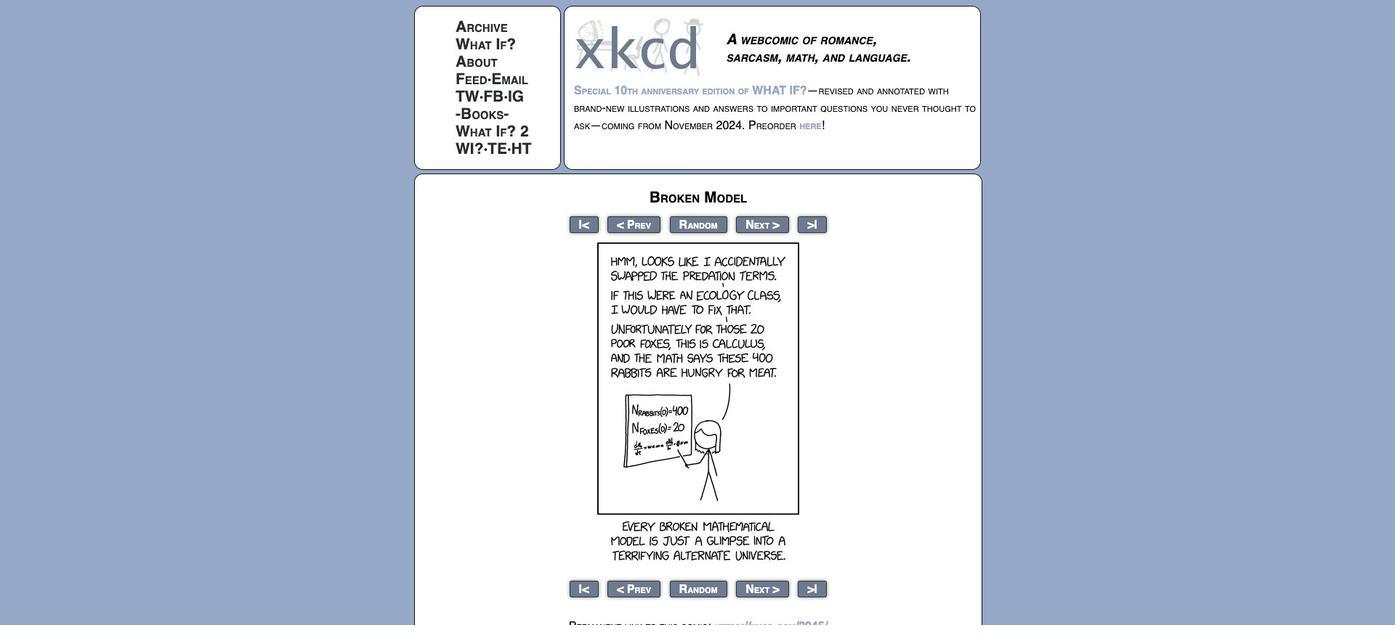 Task type: describe. For each thing, give the bounding box(es) containing it.
xkcd.com logo image
[[574, 17, 709, 77]]

broken model image
[[598, 243, 800, 568]]



Task type: vqa. For each thing, say whether or not it's contained in the screenshot.
Broken Model image
yes



